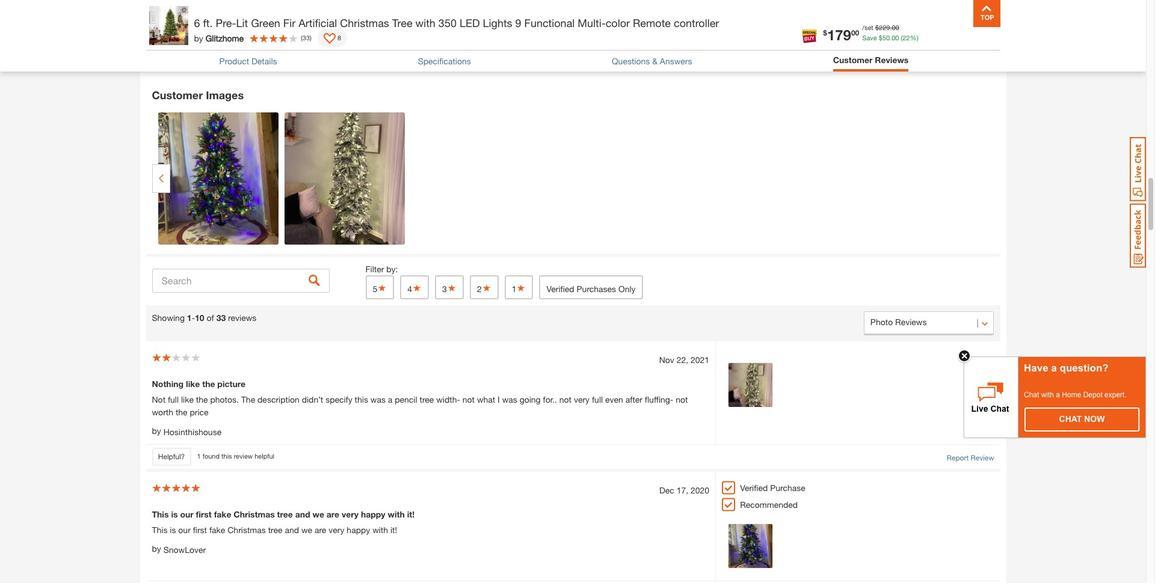 Task type: describe. For each thing, give the bounding box(es) containing it.
lit
[[236, 16, 248, 29]]

nov 22, 2021
[[659, 355, 710, 365]]

description
[[258, 395, 300, 405]]

hosinthishouse button
[[164, 426, 222, 439]]

functional
[[525, 16, 575, 29]]

0 vertical spatial and
[[295, 510, 310, 520]]

1 horizontal spatial 33
[[231, 14, 241, 24]]

50
[[883, 33, 890, 41]]

by hosinthishouse
[[152, 426, 222, 437]]

by for by glitzhome
[[194, 33, 203, 43]]

hosinthishouse
[[164, 427, 222, 437]]

only
[[619, 284, 636, 294]]

verified purchases only
[[547, 284, 636, 294]]

0 vertical spatial reviews
[[243, 14, 273, 24]]

going
[[520, 395, 541, 405]]

report review button
[[947, 453, 995, 464]]

the
[[241, 395, 255, 405]]

00 right 50
[[892, 33, 900, 41]]

0 vertical spatial like
[[186, 379, 200, 389]]

2020
[[691, 486, 710, 496]]

67
[[180, 38, 192, 51]]

1 vertical spatial of
[[207, 313, 214, 323]]

)
[[310, 34, 312, 41]]

lights
[[483, 16, 513, 29]]

-
[[192, 313, 195, 323]]

1 vertical spatial reviews
[[228, 313, 257, 323]]

1 vertical spatial it!
[[391, 525, 397, 536]]

/set
[[863, 23, 874, 31]]

price
[[190, 407, 209, 418]]

0 vertical spatial 3
[[366, 11, 371, 23]]

save
[[863, 33, 877, 41]]

didn't
[[302, 395, 323, 405]]

1 vertical spatial christmas
[[234, 510, 275, 520]]

home
[[1063, 391, 1082, 399]]

worth
[[152, 407, 173, 418]]

1 for 1
[[512, 284, 517, 294]]

showing
[[152, 313, 185, 323]]

picture
[[218, 379, 246, 389]]

now
[[1085, 414, 1105, 424]]

chat
[[1024, 391, 1040, 399]]

answers
[[660, 56, 693, 66]]

$ 179 00
[[824, 26, 860, 43]]

2 ( from the left
[[301, 34, 303, 41]]

questions & answers
[[612, 56, 693, 66]]

this inside nothing like the picture not full like the photos. the description didn't specify this was a pencil tree width- not what i was going for.. not very full even after fluffing- not worth the price
[[355, 395, 368, 405]]

nov
[[659, 355, 675, 365]]

expert.
[[1105, 391, 1127, 399]]

1 was from the left
[[371, 395, 386, 405]]

00 inside $ 179 00
[[852, 28, 860, 37]]

1 for 1 found this review helpful
[[197, 453, 201, 461]]

helpful?
[[158, 453, 185, 462]]

top button
[[974, 0, 1001, 27]]

2 . from the top
[[890, 33, 892, 41]]

0 vertical spatial we
[[313, 510, 324, 520]]

recommended
[[740, 500, 798, 510]]

customer for customer reviews
[[833, 55, 873, 65]]

3 button
[[435, 276, 464, 300]]

1 vertical spatial are
[[315, 525, 326, 536]]

5
[[373, 284, 378, 294]]

verified purchases only button
[[540, 276, 643, 300]]

after
[[626, 395, 643, 405]]

0 vertical spatial are
[[327, 510, 340, 520]]

green
[[251, 16, 280, 29]]

review
[[971, 454, 995, 463]]

1 this from the top
[[152, 510, 169, 520]]

1 vertical spatial tree
[[277, 510, 293, 520]]

3 inside button
[[442, 284, 447, 294]]

not
[[152, 395, 166, 405]]

by for by hosinthishouse
[[152, 426, 161, 436]]

a inside nothing like the picture not full like the photos. the description didn't specify this was a pencil tree width- not what i was going for.. not very full even after fluffing- not worth the price
[[388, 395, 393, 405]]

photos.
[[210, 395, 239, 405]]

0 vertical spatial fake
[[214, 510, 231, 520]]

dec
[[660, 486, 675, 496]]

8
[[338, 34, 341, 41]]

1 vertical spatial fake
[[209, 525, 225, 536]]

images
[[206, 88, 244, 102]]

1 vertical spatial is
[[170, 525, 176, 536]]

/set $ 229 . 00 save $ 50 . 00 ( 22 %)
[[863, 23, 919, 41]]

chat now
[[1060, 414, 1105, 424]]

2 vertical spatial tree
[[268, 525, 283, 536]]

dec 17, 2020
[[660, 486, 710, 496]]

report review
[[947, 454, 995, 463]]

2 vertical spatial the
[[176, 407, 188, 418]]

nothing
[[152, 379, 184, 389]]

1 vertical spatial like
[[181, 395, 194, 405]]

229
[[879, 23, 890, 31]]

details
[[252, 56, 277, 66]]

1 vertical spatial first
[[193, 525, 207, 536]]

product
[[219, 56, 249, 66]]

specify
[[326, 395, 353, 405]]

179
[[828, 26, 852, 43]]

customer images
[[152, 88, 244, 102]]

4
[[408, 284, 412, 294]]

verified purchase
[[740, 483, 806, 493]]

9
[[516, 16, 522, 29]]

by:
[[387, 264, 398, 274]]

( 33 )
[[301, 34, 312, 41]]

1 vertical spatial and
[[285, 525, 299, 536]]

$ inside $ 179 00
[[824, 28, 828, 37]]

fluffing-
[[645, 395, 674, 405]]

report
[[947, 454, 969, 463]]

2 vertical spatial very
[[329, 525, 345, 536]]



Task type: vqa. For each thing, say whether or not it's contained in the screenshot.
THE 25
no



Task type: locate. For each thing, give the bounding box(es) containing it.
this is our first fake christmas tree and we are very happy with it! this is our first fake christmas tree and we are very happy with it!
[[152, 510, 415, 536]]

even
[[606, 395, 623, 405]]

fake
[[214, 510, 231, 520], [209, 525, 225, 536]]

0 horizontal spatial customer
[[152, 88, 203, 102]]

chat with a home depot expert.
[[1024, 391, 1127, 399]]

0 vertical spatial of
[[221, 14, 229, 24]]

2 vertical spatial by
[[152, 544, 161, 554]]

0 vertical spatial this
[[152, 510, 169, 520]]

feedback link image
[[1130, 203, 1147, 268]]

like up price
[[181, 395, 194, 405]]

2 vertical spatial 33
[[216, 313, 226, 323]]

2 not from the left
[[560, 395, 572, 405]]

1 inside button
[[512, 284, 517, 294]]

1 horizontal spatial 1
[[197, 453, 201, 461]]

star symbol image down filter by:
[[378, 284, 387, 293]]

2 horizontal spatial not
[[676, 395, 688, 405]]

1 vertical spatial happy
[[347, 525, 370, 536]]

this right found in the left bottom of the page
[[222, 453, 232, 461]]

like
[[186, 379, 200, 389], [181, 395, 194, 405]]

2 vertical spatial 1
[[197, 453, 201, 461]]

very inside nothing like the picture not full like the photos. the description didn't specify this was a pencil tree width- not what i was going for.. not very full even after fluffing- not worth the price
[[574, 395, 590, 405]]

0 vertical spatial happy
[[361, 510, 386, 520]]

1 vertical spatial customer
[[152, 88, 203, 102]]

(
[[901, 33, 903, 41], [301, 34, 303, 41]]

2 was from the left
[[502, 395, 518, 405]]

verified up recommended
[[740, 483, 768, 493]]

star symbol image for 4
[[412, 284, 422, 293]]

0 horizontal spatial of
[[207, 313, 214, 323]]

0 horizontal spatial star symbol image
[[378, 284, 387, 293]]

%
[[192, 38, 203, 51]]

the up price
[[196, 395, 208, 405]]

questions
[[612, 56, 650, 66]]

1 vertical spatial the
[[196, 395, 208, 405]]

0 horizontal spatial 1
[[187, 313, 192, 323]]

multi-
[[578, 16, 606, 29]]

star symbol image for 1
[[517, 284, 526, 293]]

tree
[[392, 16, 413, 29]]

star symbol image inside 1 button
[[517, 284, 526, 293]]

for..
[[543, 395, 557, 405]]

have
[[1024, 363, 1049, 374]]

Search text field
[[152, 269, 330, 293]]

star symbol image inside 4 button
[[412, 284, 422, 293]]

33 down artificial
[[303, 34, 310, 41]]

reviews up 67 % recommend this product at top left
[[243, 14, 273, 24]]

led
[[460, 16, 480, 29]]

33
[[231, 14, 241, 24], [303, 34, 310, 41], [216, 313, 226, 323]]

2
[[477, 284, 482, 294]]

and
[[295, 510, 310, 520], [285, 525, 299, 536]]

$ left /set
[[824, 28, 828, 37]]

star symbol image inside 3 button
[[447, 284, 457, 293]]

0 vertical spatial verified
[[547, 284, 575, 294]]

0 horizontal spatial was
[[371, 395, 386, 405]]

1 horizontal spatial verified
[[740, 483, 768, 493]]

tree inside nothing like the picture not full like the photos. the description didn't specify this was a pencil tree width- not what i was going for.. not very full even after fluffing- not worth the price
[[420, 395, 434, 405]]

out
[[206, 14, 218, 24]]

3 star symbol image from the left
[[517, 284, 526, 293]]

1 horizontal spatial (
[[901, 33, 903, 41]]

christmas
[[340, 16, 389, 29], [234, 510, 275, 520], [228, 525, 266, 536]]

nothing like the picture not full like the photos. the description didn't specify this was a pencil tree width- not what i was going for.. not very full even after fluffing- not worth the price
[[152, 379, 688, 418]]

customer down $ 179 00
[[833, 55, 873, 65]]

. down 229 at the top
[[890, 33, 892, 41]]

is
[[171, 510, 178, 520], [170, 525, 176, 536]]

was right i
[[502, 395, 518, 405]]

1 horizontal spatial star symbol image
[[482, 284, 492, 293]]

by inside by hosinthishouse
[[152, 426, 161, 436]]

full left even
[[592, 395, 603, 405]]

0 horizontal spatial 33
[[216, 313, 226, 323]]

2 horizontal spatial 33
[[303, 34, 310, 41]]

0 vertical spatial this
[[267, 38, 285, 51]]

( inside /set $ 229 . 00 save $ 50 . 00 ( 22 %)
[[901, 33, 903, 41]]

customer for customer images
[[152, 88, 203, 102]]

&
[[653, 56, 658, 66]]

verified inside button
[[547, 284, 575, 294]]

.
[[890, 23, 892, 31], [890, 33, 892, 41]]

chat now link
[[1026, 408, 1139, 431]]

2021
[[691, 355, 710, 365]]

product image image
[[149, 6, 188, 45]]

2 horizontal spatial 1
[[512, 284, 517, 294]]

0 vertical spatial 1
[[512, 284, 517, 294]]

0 vertical spatial it!
[[407, 510, 415, 520]]

0 horizontal spatial star symbol image
[[412, 284, 422, 293]]

display image
[[324, 33, 336, 45]]

by down worth
[[152, 426, 161, 436]]

filter
[[366, 264, 384, 274]]

1 found this review helpful
[[197, 453, 275, 461]]

1 vertical spatial this
[[355, 395, 368, 405]]

67 % recommend this product
[[180, 38, 326, 51]]

1 horizontal spatial customer
[[833, 55, 873, 65]]

a right have at right
[[1052, 363, 1057, 374]]

snowlover
[[164, 545, 206, 555]]

0 vertical spatial christmas
[[340, 16, 389, 29]]

( left the %)
[[901, 33, 903, 41]]

1 . from the top
[[890, 23, 892, 31]]

question?
[[1060, 363, 1109, 374]]

star symbol image left the 2
[[447, 284, 457, 293]]

fir
[[283, 16, 296, 29]]

full
[[168, 395, 179, 405], [592, 395, 603, 405]]

helpful
[[255, 453, 275, 461]]

of right out
[[221, 14, 229, 24]]

showing 1 - 10 of 33 reviews
[[152, 313, 257, 323]]

0 horizontal spatial not
[[463, 395, 475, 405]]

by inside by snowlover
[[152, 544, 161, 554]]

filter by:
[[366, 264, 398, 274]]

00
[[892, 23, 900, 31], [852, 28, 860, 37], [892, 33, 900, 41]]

5 button
[[366, 276, 394, 300]]

2 horizontal spatial this
[[355, 395, 368, 405]]

3 right 4 button
[[442, 284, 447, 294]]

product details
[[219, 56, 277, 66]]

have a question?
[[1024, 363, 1109, 374]]

depot
[[1084, 391, 1103, 399]]

review
[[234, 453, 253, 461]]

of right 10
[[207, 313, 214, 323]]

00 right 229 at the top
[[892, 23, 900, 31]]

0 vertical spatial .
[[890, 23, 892, 31]]

33 up glitzhome at the left top of page
[[231, 14, 241, 24]]

it!
[[407, 510, 415, 520], [391, 525, 397, 536]]

by for by snowlover
[[152, 544, 161, 554]]

1 ( from the left
[[901, 33, 903, 41]]

1 vertical spatial by
[[152, 426, 161, 436]]

not right for..
[[560, 395, 572, 405]]

1 vertical spatial our
[[178, 525, 191, 536]]

0 vertical spatial very
[[574, 395, 590, 405]]

10
[[195, 313, 204, 323]]

star symbol image right 2 button
[[517, 284, 526, 293]]

reviews
[[875, 55, 909, 65]]

verified
[[547, 284, 575, 294], [740, 483, 768, 493]]

1 vertical spatial 1
[[187, 313, 192, 323]]

this right specify
[[355, 395, 368, 405]]

1 not from the left
[[463, 395, 475, 405]]

this up the details
[[267, 38, 285, 51]]

our
[[180, 510, 194, 520], [178, 525, 191, 536]]

helpful? button
[[152, 448, 191, 466]]

1 left found in the left bottom of the page
[[197, 453, 201, 461]]

verified for verified purchase
[[740, 483, 768, 493]]

0 vertical spatial 33
[[231, 14, 241, 24]]

1 vertical spatial .
[[890, 33, 892, 41]]

. right /set
[[890, 23, 892, 31]]

0 horizontal spatial verified
[[547, 284, 575, 294]]

2 star symbol image from the left
[[482, 284, 492, 293]]

this
[[267, 38, 285, 51], [355, 395, 368, 405], [222, 453, 232, 461]]

chat
[[1060, 414, 1082, 424]]

specifications
[[418, 56, 471, 66]]

star symbol image for 5
[[378, 284, 387, 293]]

1 star symbol image from the left
[[412, 284, 422, 293]]

3 left star icon
[[366, 11, 371, 23]]

1 horizontal spatial it!
[[407, 510, 415, 520]]

star icon image
[[377, 12, 388, 23]]

we
[[313, 510, 324, 520], [302, 525, 312, 536]]

by snowlover
[[152, 544, 206, 555]]

1
[[512, 284, 517, 294], [187, 313, 192, 323], [197, 453, 201, 461]]

specifications button
[[418, 55, 471, 67], [418, 55, 471, 67]]

( left )
[[301, 34, 303, 41]]

glitzhome
[[206, 33, 244, 43]]

2 full from the left
[[592, 395, 603, 405]]

00 left /set
[[852, 28, 860, 37]]

3 not from the left
[[676, 395, 688, 405]]

1 full from the left
[[168, 395, 179, 405]]

1 star symbol image from the left
[[378, 284, 387, 293]]

0 horizontal spatial full
[[168, 395, 179, 405]]

artificial
[[299, 16, 337, 29]]

2 horizontal spatial star symbol image
[[517, 284, 526, 293]]

the up photos.
[[202, 379, 215, 389]]

22
[[903, 33, 910, 41]]

1 vertical spatial 33
[[303, 34, 310, 41]]

purchases
[[577, 284, 616, 294]]

this
[[152, 510, 169, 520], [152, 525, 168, 536]]

0 vertical spatial first
[[196, 510, 212, 520]]

6
[[194, 16, 200, 29]]

verified left purchases
[[547, 284, 575, 294]]

1 vertical spatial very
[[342, 510, 359, 520]]

with
[[416, 16, 436, 29], [1042, 391, 1055, 399], [388, 510, 405, 520], [373, 525, 388, 536]]

0 vertical spatial customer
[[833, 55, 873, 65]]

product
[[288, 38, 326, 51]]

0 vertical spatial is
[[171, 510, 178, 520]]

star symbol image
[[378, 284, 387, 293], [447, 284, 457, 293]]

customer reviews
[[833, 55, 909, 65]]

star symbol image for 2
[[482, 284, 492, 293]]

not right fluffing-
[[676, 395, 688, 405]]

0 horizontal spatial this
[[222, 453, 232, 461]]

recommend
[[206, 38, 264, 51]]

1 horizontal spatial not
[[560, 395, 572, 405]]

snowlover button
[[164, 544, 206, 557]]

0 vertical spatial the
[[202, 379, 215, 389]]

like right nothing
[[186, 379, 200, 389]]

happy
[[361, 510, 386, 520], [347, 525, 370, 536]]

star symbol image left 3 button
[[412, 284, 422, 293]]

purchase
[[771, 483, 806, 493]]

1 left 10
[[187, 313, 192, 323]]

0 horizontal spatial it!
[[391, 525, 397, 536]]

controller
[[674, 16, 719, 29]]

2 star symbol image from the left
[[447, 284, 457, 293]]

star symbol image for 3
[[447, 284, 457, 293]]

customer left images
[[152, 88, 203, 102]]

1 horizontal spatial 3
[[442, 284, 447, 294]]

of
[[221, 14, 229, 24], [207, 313, 214, 323]]

pencil
[[395, 395, 417, 405]]

out of 33 reviews
[[206, 14, 273, 24]]

2 button
[[470, 276, 499, 300]]

full right the not
[[168, 395, 179, 405]]

1 vertical spatial verified
[[740, 483, 768, 493]]

1 horizontal spatial of
[[221, 14, 229, 24]]

a left pencil
[[388, 395, 393, 405]]

1 vertical spatial this
[[152, 525, 168, 536]]

1 horizontal spatial full
[[592, 395, 603, 405]]

2 vertical spatial this
[[222, 453, 232, 461]]

0 vertical spatial our
[[180, 510, 194, 520]]

color
[[606, 16, 630, 29]]

was left pencil
[[371, 395, 386, 405]]

by right 67 at the left of page
[[194, 33, 203, 43]]

by left "snowlover" button
[[152, 544, 161, 554]]

star symbol image inside 5 button
[[378, 284, 387, 293]]

verified for verified purchases only
[[547, 284, 575, 294]]

33 right 10
[[216, 313, 226, 323]]

0 horizontal spatial (
[[301, 34, 303, 41]]

star symbol image left 1 button
[[482, 284, 492, 293]]

0 vertical spatial by
[[194, 33, 203, 43]]

a left home
[[1057, 391, 1061, 399]]

star symbol image inside 2 button
[[482, 284, 492, 293]]

1 vertical spatial 3
[[442, 284, 447, 294]]

star symbol image
[[412, 284, 422, 293], [482, 284, 492, 293], [517, 284, 526, 293]]

not left what
[[463, 395, 475, 405]]

i
[[498, 395, 500, 405]]

6 ft. pre-lit green fir artificial christmas tree with 350 led lights 9 functional multi-color remote controller
[[194, 16, 719, 29]]

1 vertical spatial we
[[302, 525, 312, 536]]

by
[[194, 33, 203, 43], [152, 426, 161, 436], [152, 544, 161, 554]]

a
[[1052, 363, 1057, 374], [1057, 391, 1061, 399], [388, 395, 393, 405]]

0 vertical spatial tree
[[420, 395, 434, 405]]

0 horizontal spatial 3
[[366, 11, 371, 23]]

1 horizontal spatial this
[[267, 38, 285, 51]]

$ down 229 at the top
[[879, 33, 883, 41]]

1 horizontal spatial was
[[502, 395, 518, 405]]

live chat image
[[1130, 137, 1147, 202]]

1 right 2 button
[[512, 284, 517, 294]]

1 horizontal spatial star symbol image
[[447, 284, 457, 293]]

pre-
[[216, 16, 236, 29]]

2 vertical spatial christmas
[[228, 525, 266, 536]]

the left price
[[176, 407, 188, 418]]

$ right /set
[[876, 23, 879, 31]]

2 this from the top
[[152, 525, 168, 536]]

reviews down the search text field
[[228, 313, 257, 323]]

%)
[[910, 33, 919, 41]]



